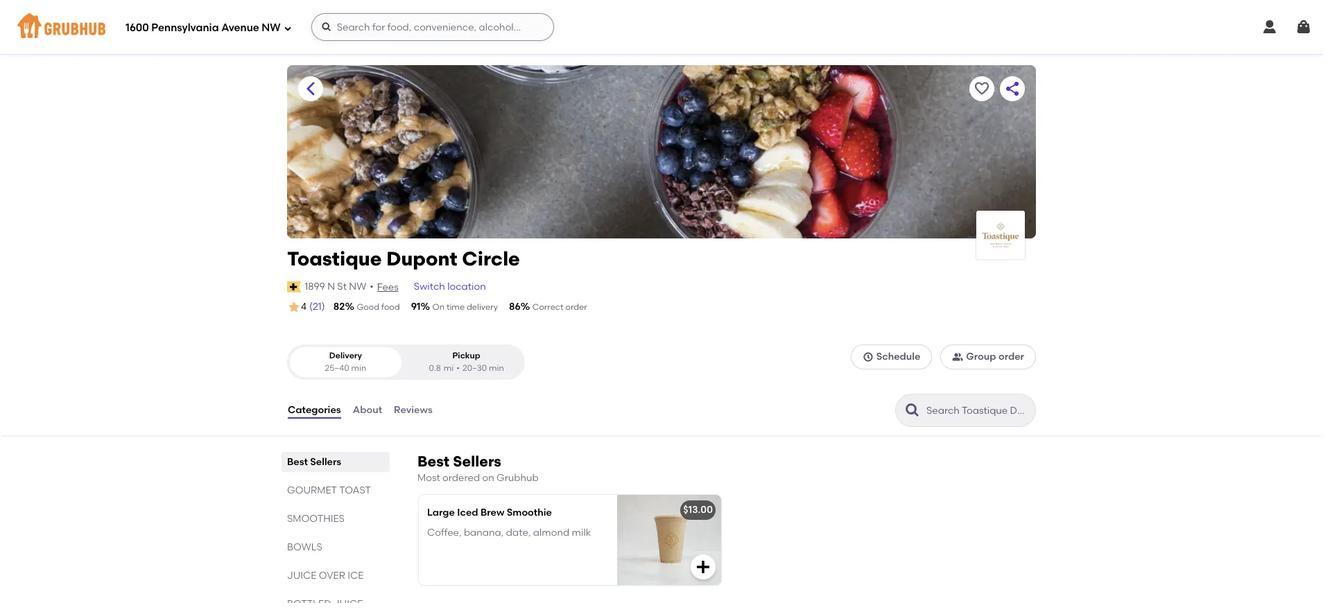 Task type: locate. For each thing, give the bounding box(es) containing it.
brew
[[481, 507, 505, 519]]

1899
[[305, 281, 325, 293]]

on
[[483, 473, 494, 484]]

smoothies tab
[[287, 512, 384, 527]]

nw inside button
[[349, 281, 366, 293]]

group order button
[[941, 345, 1037, 370]]

1899 n st nw
[[305, 281, 366, 293]]

1 horizontal spatial best
[[418, 453, 450, 470]]

large iced brew smoothie image
[[617, 496, 722, 586]]

smoothie
[[507, 507, 552, 519]]

smoothies
[[287, 513, 345, 525]]

date,
[[506, 527, 531, 539]]

0 horizontal spatial min
[[351, 363, 366, 373]]

pennsylvania
[[151, 21, 219, 34]]

iced
[[457, 507, 478, 519]]

nw right avenue
[[262, 21, 281, 34]]

best sellers
[[287, 457, 341, 468]]

correct order
[[533, 302, 587, 312]]

sellers up on
[[453, 453, 502, 470]]

•
[[370, 281, 374, 293], [457, 363, 460, 373]]

nw inside main navigation navigation
[[262, 21, 281, 34]]

0 horizontal spatial •
[[370, 281, 374, 293]]

group
[[967, 351, 997, 363]]

min right 20–30
[[489, 363, 504, 373]]

switch
[[414, 281, 445, 293]]

1 horizontal spatial sellers
[[453, 453, 502, 470]]

0 horizontal spatial best
[[287, 457, 308, 468]]

gourmet toast
[[287, 485, 371, 497]]

search icon image
[[905, 402, 921, 419]]

best inside 'tab'
[[287, 457, 308, 468]]

large
[[427, 507, 455, 519]]

1 horizontal spatial nw
[[349, 281, 366, 293]]

1 min from the left
[[351, 363, 366, 373]]

nw right st
[[349, 281, 366, 293]]

reviews
[[394, 404, 433, 416]]

switch location
[[414, 281, 486, 293]]

correct
[[533, 302, 564, 312]]

sellers up gourmet toast
[[310, 457, 341, 468]]

0 horizontal spatial order
[[566, 302, 587, 312]]

20–30
[[463, 363, 487, 373]]

ice
[[348, 570, 364, 582]]

best for best sellers most ordered on grubhub
[[418, 453, 450, 470]]

order right the group
[[999, 351, 1025, 363]]

toast
[[339, 485, 371, 497]]

good
[[357, 302, 380, 312]]

min down delivery
[[351, 363, 366, 373]]

0 horizontal spatial sellers
[[310, 457, 341, 468]]

• right the mi
[[457, 363, 460, 373]]

good food
[[357, 302, 400, 312]]

main navigation navigation
[[0, 0, 1324, 54]]

0.8
[[429, 363, 441, 373]]

coffee, banana, date, almond milk
[[427, 527, 591, 539]]

order right correct
[[566, 302, 587, 312]]

min inside the delivery 25–40 min
[[351, 363, 366, 373]]

large iced brew smoothie
[[427, 507, 552, 519]]

sellers inside best sellers most ordered on grubhub
[[453, 453, 502, 470]]

0 vertical spatial order
[[566, 302, 587, 312]]

circle
[[462, 247, 520, 271]]

1 vertical spatial •
[[457, 363, 460, 373]]

1 horizontal spatial min
[[489, 363, 504, 373]]

toastique
[[287, 247, 382, 271]]

ordered
[[443, 473, 480, 484]]

milk
[[572, 527, 591, 539]]

about
[[353, 404, 382, 416]]

1 vertical spatial nw
[[349, 281, 366, 293]]

option group
[[287, 345, 525, 380]]

svg image
[[1262, 19, 1279, 35], [1296, 19, 1313, 35], [284, 24, 292, 32], [863, 352, 874, 363], [695, 559, 712, 576]]

• left fees
[[370, 281, 374, 293]]

best inside best sellers most ordered on grubhub
[[418, 453, 450, 470]]

pickup 0.8 mi • 20–30 min
[[429, 351, 504, 373]]

svg image
[[321, 22, 332, 33]]

tab
[[287, 597, 384, 604]]

sellers
[[453, 453, 502, 470], [310, 457, 341, 468]]

save this restaurant button
[[970, 76, 995, 101]]

86
[[509, 301, 521, 313]]

order for correct order
[[566, 302, 587, 312]]

mi
[[444, 363, 454, 373]]

0 horizontal spatial nw
[[262, 21, 281, 34]]

dupont
[[387, 247, 458, 271]]

2 min from the left
[[489, 363, 504, 373]]

min
[[351, 363, 366, 373], [489, 363, 504, 373]]

best sellers tab
[[287, 455, 384, 470]]

best up 'gourmet'
[[287, 457, 308, 468]]

best
[[418, 453, 450, 470], [287, 457, 308, 468]]

1 horizontal spatial •
[[457, 363, 460, 373]]

juice
[[287, 570, 317, 582]]

order
[[566, 302, 587, 312], [999, 351, 1025, 363]]

categories
[[288, 404, 341, 416]]

91
[[411, 301, 421, 313]]

0 vertical spatial •
[[370, 281, 374, 293]]

most
[[418, 473, 440, 484]]

schedule button
[[851, 345, 933, 370]]

best up most
[[418, 453, 450, 470]]

delivery
[[467, 302, 498, 312]]

caret left icon image
[[302, 80, 319, 97]]

sellers inside 'tab'
[[310, 457, 341, 468]]

order inside button
[[999, 351, 1025, 363]]

order for group order
[[999, 351, 1025, 363]]

nw
[[262, 21, 281, 34], [349, 281, 366, 293]]

time
[[447, 302, 465, 312]]

1 vertical spatial order
[[999, 351, 1025, 363]]

1 horizontal spatial order
[[999, 351, 1025, 363]]

min inside "pickup 0.8 mi • 20–30 min"
[[489, 363, 504, 373]]

Search Toastique Dupont Circle search field
[[926, 405, 1032, 418]]

0 vertical spatial nw
[[262, 21, 281, 34]]

st
[[337, 281, 347, 293]]

fees button
[[377, 280, 399, 296]]

sellers for best sellers most ordered on grubhub
[[453, 453, 502, 470]]

bowls
[[287, 542, 322, 554]]



Task type: vqa. For each thing, say whether or not it's contained in the screenshot.
THE LARGE ICED BREW SMOOTHIE
yes



Task type: describe. For each thing, give the bounding box(es) containing it.
option group containing delivery 25–40 min
[[287, 345, 525, 380]]

toastique dupont circle logo image
[[977, 216, 1025, 254]]

save this restaurant image
[[974, 80, 991, 97]]

on
[[433, 302, 445, 312]]

pickup
[[453, 351, 481, 361]]

almond
[[533, 527, 570, 539]]

on time delivery
[[433, 302, 498, 312]]

n
[[328, 281, 335, 293]]

avenue
[[221, 21, 259, 34]]

nw for 1600 pennsylvania avenue nw
[[262, 21, 281, 34]]

sellers for best sellers
[[310, 457, 341, 468]]

grubhub
[[497, 473, 539, 484]]

bowls tab
[[287, 541, 384, 555]]

location
[[448, 281, 486, 293]]

reviews button
[[393, 386, 433, 436]]

juice over ice tab
[[287, 569, 384, 584]]

svg image inside "schedule" button
[[863, 352, 874, 363]]

25–40
[[325, 363, 349, 373]]

Search for food, convenience, alcohol... search field
[[311, 13, 554, 41]]

gourmet
[[287, 485, 337, 497]]

schedule
[[877, 351, 921, 363]]

1899 n st nw button
[[304, 279, 367, 295]]

group order
[[967, 351, 1025, 363]]

subscription pass image
[[287, 282, 301, 293]]

switch location button
[[413, 279, 487, 295]]

delivery 25–40 min
[[325, 351, 366, 373]]

1600 pennsylvania avenue nw
[[126, 21, 281, 34]]

$13.00
[[684, 505, 713, 516]]

• fees
[[370, 281, 399, 293]]

fees
[[377, 281, 399, 293]]

delivery
[[329, 351, 362, 361]]

4
[[301, 301, 307, 313]]

best sellers most ordered on grubhub
[[418, 453, 539, 484]]

star icon image
[[287, 301, 301, 314]]

food
[[382, 302, 400, 312]]

82
[[334, 301, 345, 313]]

banana,
[[464, 527, 504, 539]]

1600
[[126, 21, 149, 34]]

nw for 1899 n st nw
[[349, 281, 366, 293]]

about button
[[352, 386, 383, 436]]

people icon image
[[953, 352, 964, 363]]

gourmet toast tab
[[287, 484, 384, 498]]

toastique dupont circle
[[287, 247, 520, 271]]

coffee,
[[427, 527, 462, 539]]

best for best sellers
[[287, 457, 308, 468]]

juice over ice
[[287, 570, 364, 582]]

• inside • fees
[[370, 281, 374, 293]]

• inside "pickup 0.8 mi • 20–30 min"
[[457, 363, 460, 373]]

share icon image
[[1005, 80, 1021, 97]]

(21)
[[309, 301, 325, 313]]

categories button
[[287, 386, 342, 436]]

over
[[319, 570, 345, 582]]



